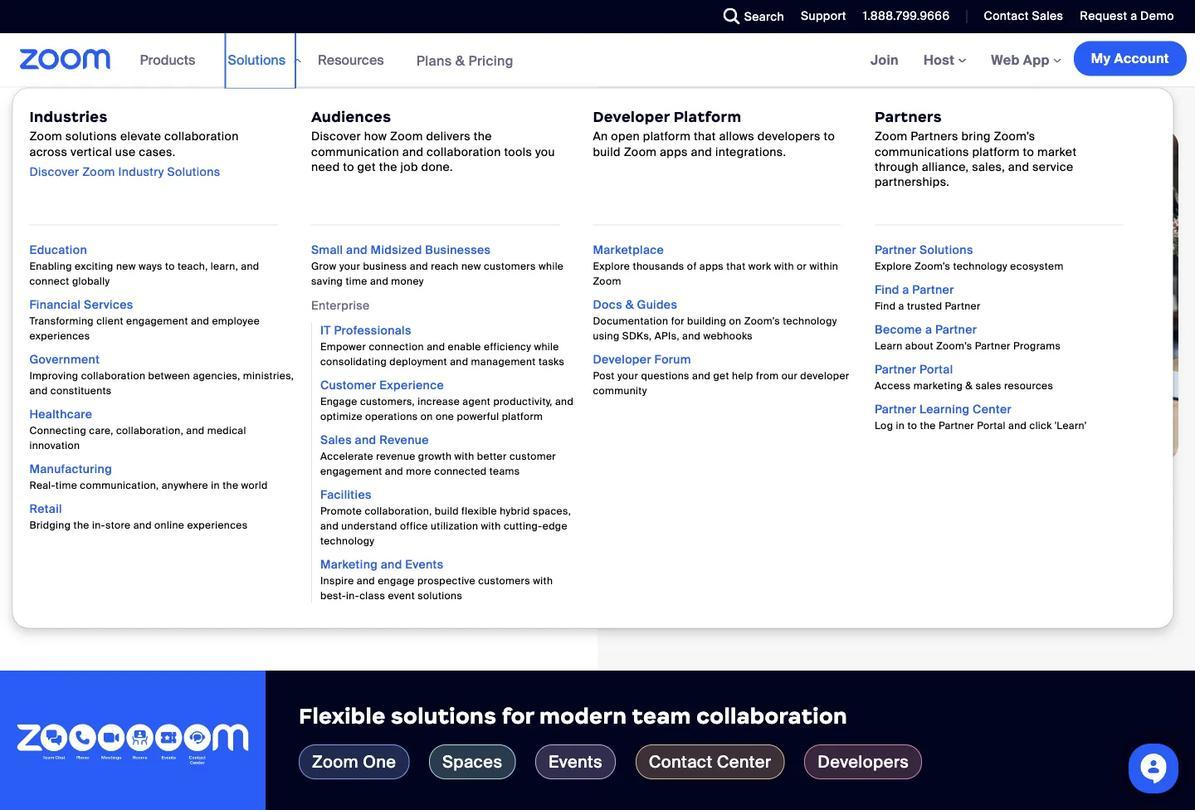 Task type: describe. For each thing, give the bounding box(es) containing it.
integrations.
[[716, 144, 787, 159]]

whitepaper
[[263, 109, 326, 124]]

contact sales link up web app dropdown button
[[984, 8, 1064, 24]]

zoom ai companion is your trusted digital assistant that empowers you.
[[50, 441, 496, 486]]

you.
[[137, 465, 170, 486]]

discover ai companion link
[[217, 544, 393, 582]]

on inside docs & guides documentation for building on zoom's technology using sdks, apis, and webhooks
[[729, 314, 742, 327]]

retail
[[29, 502, 62, 517]]

flexible
[[462, 504, 497, 517]]

solutions inside main content
[[391, 702, 497, 729]]

center inside partner learning center log in to the partner portal and click 'learn'
[[973, 402, 1012, 417]]

makes
[[263, 212, 456, 284]]

demo
[[1141, 8, 1175, 24]]

web app
[[992, 51, 1050, 68]]

zoom's inside partner solutions explore zoom's technology ecosystem
[[915, 259, 951, 272]]

my account link
[[1074, 41, 1187, 76]]

zoom contact center tab
[[636, 745, 785, 779]]

build inside facilities promote collaboration, build flexible hybrid spaces, and understand office utilization with cutting-edge technology
[[435, 504, 459, 517]]

it
[[320, 323, 331, 338]]

explore inside marketplace explore thousands of apps that work with or within zoom
[[593, 259, 630, 272]]

collaboration inside main content
[[697, 702, 848, 729]]

my
[[1092, 50, 1111, 67]]

new inside education enabling exciting new ways to teach, learn, and connect globally
[[116, 259, 136, 272]]

customer experience engage customers, increase agent productivity, and optimize operations on one powerful platform
[[320, 378, 574, 423]]

office
[[400, 519, 428, 532]]

technology inside docs & guides documentation for building on zoom's technology using sdks, apis, and webhooks
[[783, 314, 838, 327]]

learn,
[[211, 259, 238, 272]]

assistant
[[388, 441, 460, 463]]

time inside 'small and midsized businesses grow your business and reach new customers while saving time and money'
[[346, 274, 368, 287]]

contact sales link up web app
[[972, 0, 1068, 33]]

partner portal link
[[875, 362, 954, 377]]

the inside retail bridging the in-store and online experiences
[[73, 519, 89, 531]]

healthcare link
[[29, 407, 92, 422]]

zoom unified communication platform image
[[17, 724, 249, 767]]

on inside customer experience engage customers, increase agent productivity, and optimize operations on one powerful platform
[[421, 410, 433, 423]]

utilization
[[431, 519, 478, 532]]

products
[[140, 51, 195, 68]]

across
[[29, 144, 68, 159]]

and inside retail bridging the in-store and online experiences
[[133, 519, 152, 531]]

solutions inside dropdown button
[[228, 51, 286, 68]]

growth
[[418, 450, 452, 462]]

zoom down industries
[[29, 129, 62, 144]]

more inside the ai that makes you more
[[176, 275, 329, 348]]

zoom inside developer platform an open platform that allows developers to build zoom apps and integrations.
[[624, 144, 657, 159]]

portal inside partner learning center log in to the partner portal and click 'learn'
[[977, 419, 1006, 432]]

with inside included at no additional cost with your paid zoom user account.
[[420, 465, 454, 486]]

partner up the log
[[875, 402, 917, 417]]

time inside manufacturing real-time communication, anywhere in the world
[[55, 479, 77, 492]]

platform
[[674, 108, 742, 126]]

collaboration inside industries zoom solutions elevate collaboration across vertical use cases. discover zoom industry solutions
[[164, 129, 239, 144]]

businesses
[[425, 242, 491, 258]]

plans & pricing
[[416, 52, 514, 69]]

your inside developer forum post your questions and get help from our developer community
[[618, 369, 639, 382]]

that inside developer platform an open platform that allows developers to build zoom apps and integrations.
[[694, 129, 716, 144]]

done.
[[421, 159, 453, 174]]

developer for forum
[[593, 352, 652, 367]]

become a partner learn about zoom's partner programs
[[875, 322, 1061, 352]]

customer
[[510, 450, 556, 462]]

contact for contact sales
[[984, 8, 1029, 24]]

and up engage
[[381, 557, 402, 572]]

plans
[[416, 52, 452, 69]]

hybrid
[[500, 504, 530, 517]]

account.
[[181, 488, 252, 509]]

cases.
[[139, 144, 176, 159]]

the left job
[[379, 159, 398, 174]]

your inside 'small and midsized businesses grow your business and reach new customers while saving time and money'
[[339, 259, 361, 272]]

0 horizontal spatial learn
[[360, 108, 393, 124]]

that inside zoom ai companion is your trusted digital assistant that empowers you.
[[464, 441, 496, 463]]

healthcare
[[29, 407, 92, 422]]

that inside the ai that makes you more
[[121, 212, 249, 284]]

engagement inside financial services transforming client engagement and employee experiences
[[126, 314, 188, 327]]

bring
[[962, 129, 991, 144]]

collaboration inside 'government improving collaboration between agencies, ministries, and constituents'
[[81, 369, 145, 382]]

the inside manufacturing real-time communication, anywhere in the world
[[223, 479, 239, 492]]

user
[[140, 488, 177, 509]]

enterprise element
[[311, 323, 577, 603]]

teams
[[490, 465, 520, 477]]

collaboration, inside facilities promote collaboration, build flexible hybrid spaces, and understand office utilization with cutting-edge technology
[[365, 504, 432, 517]]

apps inside marketplace explore thousands of apps that work with or within zoom
[[700, 259, 724, 272]]

increase
[[418, 395, 460, 408]]

class
[[360, 589, 385, 602]]

and inside 'government improving collaboration between agencies, ministries, and constituents'
[[29, 384, 48, 397]]

using
[[593, 329, 620, 342]]

enabling
[[29, 259, 72, 272]]

about
[[906, 339, 934, 352]]

meetings navigation
[[858, 33, 1196, 88]]

and up accelerate
[[355, 433, 376, 448]]

help
[[732, 369, 754, 382]]

for inside main content
[[502, 702, 534, 729]]

partner solutions explore zoom's technology ecosystem
[[875, 242, 1064, 272]]

deployment
[[390, 355, 447, 368]]

companion for zoom
[[121, 441, 213, 463]]

solutions inside industries zoom solutions elevate collaboration across vertical use cases. discover zoom industry solutions
[[167, 164, 220, 180]]

and down the business
[[370, 274, 389, 287]]

partner down learning
[[939, 419, 975, 432]]

enterprise
[[311, 298, 370, 313]]

best-
[[320, 589, 346, 602]]

a for find
[[903, 282, 910, 298]]

digital
[[335, 441, 384, 463]]

become
[[875, 322, 923, 338]]

zoom's inside docs & guides documentation for building on zoom's technology using sdks, apis, and webhooks
[[745, 314, 780, 327]]

marketplace explore thousands of apps that work with or within zoom
[[593, 242, 839, 287]]

& inside partner portal access marketing & sales resources
[[966, 379, 973, 392]]

customers inside marketing and events inspire and engage prospective customers with best-in-class event solutions
[[478, 574, 531, 587]]

audiences discover how zoom delivers the communication and collaboration tools you need to get the job done.
[[311, 108, 555, 174]]

included at no additional cost with your paid zoom user account.
[[50, 465, 494, 509]]

guides
[[637, 297, 678, 313]]

web app button
[[992, 51, 1062, 68]]

privacy
[[220, 109, 260, 124]]

the inside partner learning center log in to the partner portal and click 'learn'
[[920, 419, 936, 432]]

technology inside partner solutions explore zoom's technology ecosystem
[[954, 259, 1008, 272]]

experience
[[380, 378, 444, 393]]

zoom's inside the partners zoom partners bring zoom's communications platform to market through alliance, sales, and service partnerships.
[[994, 129, 1036, 144]]

1 vertical spatial partners
[[911, 129, 959, 144]]

that inside marketplace explore thousands of apps that work with or within zoom
[[727, 259, 746, 272]]

event
[[388, 589, 415, 602]]

and up class in the bottom left of the page
[[357, 574, 375, 587]]

collaboration, inside healthcare connecting care, collaboration, and medical innovation
[[116, 424, 183, 437]]

trusted for your
[[274, 441, 331, 463]]

in inside manufacturing real-time communication, anywhere in the world
[[211, 479, 220, 492]]

in- inside retail bridging the in-store and online experiences
[[92, 519, 105, 531]]

to inside partner learning center log in to the partner portal and click 'learn'
[[908, 419, 918, 432]]

and inside docs & guides documentation for building on zoom's technology using sdks, apis, and webhooks
[[683, 329, 701, 342]]

and inside facilities promote collaboration, build flexible hybrid spaces, and understand office utilization with cutting-edge technology
[[320, 519, 339, 532]]

to inside developer platform an open platform that allows developers to build zoom apps and integrations.
[[824, 129, 835, 144]]

empowers
[[50, 465, 133, 486]]

sales,
[[972, 159, 1005, 174]]

in inside partner learning center log in to the partner portal and click 'learn'
[[896, 419, 905, 432]]

partnerships.
[[875, 174, 950, 190]]

engage
[[378, 574, 415, 587]]

industries
[[29, 108, 108, 126]]

technology inside facilities promote collaboration, build flexible hybrid spaces, and understand office utilization with cutting-edge technology
[[320, 534, 375, 547]]

pricing
[[469, 52, 514, 69]]

host button
[[924, 51, 967, 68]]

zoom interface icon image
[[610, 237, 938, 370]]

you inside the ai that makes you more
[[50, 275, 161, 348]]

& inside main content
[[208, 109, 217, 124]]

transforming
[[29, 314, 94, 327]]

financial
[[29, 297, 81, 313]]

and inside financial services transforming client engagement and employee experiences
[[191, 314, 209, 327]]

sales and revenue accelerate revenue growth with better customer engagement and more connected teams
[[320, 433, 556, 477]]

become a partner link
[[875, 322, 977, 338]]

agencies,
[[193, 369, 240, 382]]

you inside audiences discover how zoom delivers the communication and collaboration tools you need to get the job done.
[[536, 144, 555, 159]]

zoom down "vertical"
[[82, 164, 115, 180]]

communication,
[[80, 479, 159, 492]]

partner inside partner solutions explore zoom's technology ecosystem
[[875, 242, 917, 258]]

sales and revenue link
[[320, 433, 429, 448]]

retail link
[[29, 502, 62, 517]]

management
[[471, 355, 536, 368]]

0 vertical spatial sales
[[1032, 8, 1064, 24]]

while inside 'small and midsized businesses grow your business and reach new customers while saving time and money'
[[539, 259, 564, 272]]

and up the deployment
[[427, 340, 445, 353]]

discover inside audiences discover how zoom delivers the communication and collaboration tools you need to get the job done.
[[311, 129, 361, 144]]

solutions inside marketing and events inspire and engage prospective customers with best-in-class event solutions
[[418, 589, 463, 602]]

service
[[1033, 159, 1074, 174]]

it professionals link
[[320, 323, 412, 338]]

within
[[810, 259, 839, 272]]

zoom inside audiences discover how zoom delivers the communication and collaboration tools you need to get the job done.
[[390, 129, 423, 144]]

partner down find a partner find a trusted partner
[[936, 322, 977, 338]]

to inside education enabling exciting new ways to teach, learn, and connect globally
[[165, 259, 175, 272]]

partner up sales
[[975, 339, 1011, 352]]

store
[[105, 519, 131, 531]]

& inside docs & guides documentation for building on zoom's technology using sdks, apis, and webhooks
[[626, 297, 634, 313]]

and inside customer experience engage customers, increase agent productivity, and optimize operations on one powerful platform
[[555, 395, 574, 408]]

platform inside the partners zoom partners bring zoom's communications platform to market through alliance, sales, and service partnerships.
[[973, 144, 1020, 159]]

education enabling exciting new ways to teach, learn, and connect globally
[[29, 242, 259, 287]]

solutions inside industries zoom solutions elevate collaboration across vertical use cases. discover zoom industry solutions
[[65, 129, 117, 144]]

need
[[311, 159, 340, 174]]



Task type: vqa. For each thing, say whether or not it's contained in the screenshot.


Task type: locate. For each thing, give the bounding box(es) containing it.
1 horizontal spatial platform
[[643, 129, 691, 144]]

post
[[593, 369, 615, 382]]

1 horizontal spatial technology
[[783, 314, 838, 327]]

discover down across at the left of the page
[[29, 164, 79, 180]]

developer for platform
[[593, 108, 670, 126]]

zoom up 'docs' on the top
[[593, 274, 622, 287]]

accelerate
[[320, 450, 374, 462]]

facilities
[[320, 487, 372, 503]]

engagement inside sales and revenue accelerate revenue growth with better customer engagement and more connected teams
[[320, 465, 382, 477]]

to right developers
[[824, 129, 835, 144]]

0 horizontal spatial experiences
[[29, 329, 90, 342]]

get
[[76, 109, 96, 124]]

0 horizontal spatial on
[[421, 410, 433, 423]]

solutions down get
[[65, 129, 117, 144]]

1 new from the left
[[116, 259, 136, 272]]

1 horizontal spatial new
[[462, 259, 481, 272]]

2 vertical spatial technology
[[320, 534, 375, 547]]

to right the log
[[908, 419, 918, 432]]

get down how
[[358, 159, 376, 174]]

0 horizontal spatial get
[[358, 159, 376, 174]]

1 vertical spatial experiences
[[187, 519, 248, 531]]

banner
[[0, 33, 1196, 629]]

financial services link
[[29, 297, 133, 313]]

discover inside industries zoom solutions elevate collaboration across vertical use cases. discover zoom industry solutions
[[29, 164, 79, 180]]

sales up accelerate
[[320, 433, 352, 448]]

0 vertical spatial solutions
[[228, 51, 286, 68]]

0 vertical spatial on
[[729, 314, 742, 327]]

companion
[[121, 441, 213, 463], [294, 554, 368, 571]]

0 vertical spatial collaboration,
[[116, 424, 183, 437]]

zoom's
[[99, 109, 141, 124]]

zoom inside marketplace explore thousands of apps that work with or within zoom
[[593, 274, 622, 287]]

optimize
[[320, 410, 363, 423]]

experiences inside retail bridging the in-store and online experiences
[[187, 519, 248, 531]]

education link
[[29, 242, 87, 258]]

with inside sales and revenue accelerate revenue growth with better customer engagement and more connected teams
[[455, 450, 475, 462]]

web
[[992, 51, 1020, 68]]

a inside become a partner learn about zoom's partner programs
[[926, 322, 933, 338]]

1 horizontal spatial for
[[671, 314, 685, 327]]

trusted for a
[[907, 299, 943, 312]]

new down businesses
[[462, 259, 481, 272]]

zoom inside zoom ai companion is your trusted digital assistant that empowers you.
[[50, 441, 96, 463]]

connected
[[434, 465, 487, 477]]

and down 'promote' on the left bottom of the page
[[320, 519, 339, 532]]

in right the log
[[896, 419, 905, 432]]

time
[[346, 274, 368, 287], [55, 479, 77, 492]]

1 horizontal spatial trusted
[[907, 299, 943, 312]]

small and midsized businesses grow your business and reach new customers while saving time and money
[[311, 242, 564, 287]]

0 horizontal spatial solutions
[[167, 164, 220, 180]]

with down edge
[[533, 574, 553, 587]]

explore down marketplace
[[593, 259, 630, 272]]

more down learn,
[[176, 275, 329, 348]]

get inside audiences discover how zoom delivers the communication and collaboration tools you need to get the job done.
[[358, 159, 376, 174]]

contact up web
[[984, 8, 1029, 24]]

zoom's down partner solutions link
[[915, 259, 951, 272]]

solutions down cases.
[[167, 164, 220, 180]]

to
[[824, 129, 835, 144], [1023, 144, 1035, 159], [343, 159, 354, 174], [165, 259, 175, 272], [908, 419, 918, 432]]

communication
[[311, 144, 399, 159]]

developer inside developer platform an open platform that allows developers to build zoom apps and integrations.
[[593, 108, 670, 126]]

experiences for bridging
[[187, 519, 248, 531]]

2 developer from the top
[[593, 352, 652, 367]]

and inside partner learning center log in to the partner portal and click 'learn'
[[1009, 419, 1027, 432]]

no
[[270, 465, 290, 486]]

companion for discover
[[294, 554, 368, 571]]

0 horizontal spatial trusted
[[274, 441, 331, 463]]

in- inside marketing and events inspire and engage prospective customers with best-in-class event solutions
[[346, 589, 360, 602]]

is
[[218, 441, 231, 463]]

0 horizontal spatial time
[[55, 479, 77, 492]]

ai inside zoom ai companion is your trusted digital assistant that empowers you.
[[101, 441, 117, 463]]

developer
[[593, 108, 670, 126], [593, 352, 652, 367]]

innovation
[[29, 439, 80, 452]]

and right 'productivity,'
[[555, 395, 574, 408]]

get zoom's ai security & privacy whitepaper
[[76, 109, 326, 124]]

ai
[[144, 109, 155, 124], [50, 212, 108, 284], [101, 441, 117, 463], [277, 554, 290, 571]]

flexible solutions for modern team collaboration tab list
[[299, 745, 1162, 779]]

and inside education enabling exciting new ways to teach, learn, and connect globally
[[241, 259, 259, 272]]

trusted
[[907, 299, 943, 312], [274, 441, 331, 463]]

0 vertical spatial while
[[539, 259, 564, 272]]

2 new from the left
[[462, 259, 481, 272]]

with inside facilities promote collaboration, build flexible hybrid spaces, and understand office utilization with cutting-edge technology
[[481, 519, 501, 532]]

powerful
[[457, 410, 499, 423]]

and left delivers
[[402, 144, 424, 159]]

1 horizontal spatial companion
[[294, 554, 368, 571]]

1 horizontal spatial portal
[[977, 419, 1006, 432]]

partners up alliance,
[[911, 129, 959, 144]]

collaboration left tools
[[427, 144, 501, 159]]

1 vertical spatial developer
[[593, 352, 652, 367]]

new inside 'small and midsized businesses grow your business and reach new customers while saving time and money'
[[462, 259, 481, 272]]

client
[[96, 314, 124, 327]]

government
[[29, 352, 100, 367]]

community
[[593, 384, 647, 397]]

experiences inside financial services transforming client engagement and employee experiences
[[29, 329, 90, 342]]

discover down account.
[[217, 554, 274, 571]]

partner solutions link
[[875, 242, 974, 258]]

with down the growth
[[420, 465, 454, 486]]

to inside audiences discover how zoom delivers the communication and collaboration tools you need to get the job done.
[[343, 159, 354, 174]]

companion inside zoom ai companion is your trusted digital assistant that empowers you.
[[121, 441, 213, 463]]

and down revenue
[[385, 465, 404, 477]]

with left or
[[774, 259, 794, 272]]

0 vertical spatial in
[[896, 419, 905, 432]]

collaboration,
[[116, 424, 183, 437], [365, 504, 432, 517]]

platform right alliance,
[[973, 144, 1020, 159]]

experiences down account.
[[187, 519, 248, 531]]

0 vertical spatial partners
[[875, 108, 942, 126]]

a for become
[[926, 322, 933, 338]]

1 horizontal spatial you
[[536, 144, 555, 159]]

flexible
[[299, 702, 386, 729]]

experiences for services
[[29, 329, 90, 342]]

0 horizontal spatial new
[[116, 259, 136, 272]]

allows
[[719, 129, 755, 144]]

0 vertical spatial center
[[973, 402, 1012, 417]]

& left privacy
[[208, 109, 217, 124]]

and down the enable
[[450, 355, 469, 368]]

partner up become a partner learn about zoom's partner programs
[[945, 299, 981, 312]]

2 explore from the left
[[875, 259, 912, 272]]

the
[[474, 129, 492, 144], [379, 159, 398, 174], [920, 419, 936, 432], [223, 479, 239, 492], [73, 519, 89, 531]]

and right the small
[[346, 242, 368, 258]]

0 vertical spatial more
[[396, 108, 426, 124]]

collaboration, up you.
[[116, 424, 183, 437]]

solutions
[[228, 51, 286, 68], [167, 164, 220, 180], [920, 242, 974, 258]]

0 vertical spatial discover
[[311, 129, 361, 144]]

1 horizontal spatial center
[[973, 402, 1012, 417]]

programs
[[1014, 339, 1061, 352]]

paid
[[50, 488, 86, 509]]

0 vertical spatial customers
[[484, 259, 536, 272]]

1 horizontal spatial explore
[[875, 259, 912, 272]]

1 vertical spatial for
[[502, 702, 534, 729]]

0 vertical spatial engagement
[[126, 314, 188, 327]]

1 vertical spatial solutions
[[167, 164, 220, 180]]

apps right of
[[700, 259, 724, 272]]

apis,
[[655, 329, 680, 342]]

resources
[[318, 51, 384, 68]]

retail bridging the in-store and online experiences
[[29, 502, 248, 531]]

1 vertical spatial get
[[714, 369, 730, 382]]

flexible solutions for modern team collaboration
[[299, 702, 848, 729]]

partner up find a partner link
[[875, 242, 917, 258]]

business
[[363, 259, 407, 272]]

1 horizontal spatial learn
[[875, 339, 903, 352]]

and inside healthcare connecting care, collaboration, and medical innovation
[[186, 424, 205, 437]]

zoom down learn more
[[390, 129, 423, 144]]

1 vertical spatial in
[[211, 479, 220, 492]]

a up become
[[903, 282, 910, 298]]

1 developer from the top
[[593, 108, 670, 126]]

the right delivers
[[474, 129, 492, 144]]

customers,
[[360, 395, 415, 408]]

teach,
[[178, 259, 208, 272]]

collaboration, up office
[[365, 504, 432, 517]]

contact sales link
[[972, 0, 1068, 33], [984, 8, 1064, 24]]

0 horizontal spatial platform
[[502, 410, 543, 423]]

collaboration up the flexible solutions for modern team collaboration tab list
[[697, 702, 848, 729]]

solutions inside partner solutions explore zoom's technology ecosystem
[[920, 242, 974, 258]]

plans & pricing link
[[416, 52, 514, 69], [416, 52, 514, 69]]

1 horizontal spatial on
[[729, 314, 742, 327]]

& up documentation
[[626, 297, 634, 313]]

product information navigation
[[12, 33, 1174, 629]]

services
[[84, 297, 133, 313]]

1 vertical spatial more
[[176, 275, 329, 348]]

with up connected
[[455, 450, 475, 462]]

enable
[[448, 340, 481, 353]]

resources
[[1005, 379, 1054, 392]]

learn down become
[[875, 339, 903, 352]]

with down flexible
[[481, 519, 501, 532]]

platform
[[643, 129, 691, 144], [973, 144, 1020, 159], [502, 410, 543, 423]]

1 vertical spatial engagement
[[320, 465, 382, 477]]

zoom one
[[312, 751, 396, 772]]

and up money
[[410, 259, 428, 272]]

2 vertical spatial discover
[[217, 554, 274, 571]]

of
[[687, 259, 697, 272]]

small and midsized businesses link
[[311, 242, 491, 258]]

on left one
[[421, 410, 433, 423]]

zoom logo image
[[20, 49, 111, 70]]

0 vertical spatial get
[[358, 159, 376, 174]]

0 vertical spatial developer
[[593, 108, 670, 126]]

1 horizontal spatial experiences
[[187, 519, 248, 531]]

1 horizontal spatial discover
[[217, 554, 274, 571]]

money
[[391, 274, 424, 287]]

account
[[1115, 50, 1170, 67]]

support
[[801, 8, 847, 24]]

more inside sales and revenue accelerate revenue growth with better customer engagement and more connected teams
[[406, 465, 432, 477]]

and right store
[[133, 519, 152, 531]]

0 vertical spatial technology
[[954, 259, 1008, 272]]

1 vertical spatial discover
[[29, 164, 79, 180]]

banner containing industries
[[0, 33, 1196, 629]]

zoom's inside become a partner learn about zoom's partner programs
[[937, 339, 973, 352]]

1 vertical spatial customers
[[478, 574, 531, 587]]

improving
[[29, 369, 78, 382]]

grow
[[311, 259, 337, 272]]

0 horizontal spatial contact
[[649, 751, 713, 772]]

center inside tab
[[717, 751, 772, 772]]

apps down the platform at the top right
[[660, 144, 688, 159]]

trusted up no
[[274, 441, 331, 463]]

cutting-
[[504, 519, 543, 532]]

for left "modern"
[[502, 702, 534, 729]]

and inside audiences discover how zoom delivers the communication and collaboration tools you need to get the job done.
[[402, 144, 424, 159]]

zoom's up webhooks
[[745, 314, 780, 327]]

learn up how
[[360, 108, 393, 124]]

1 horizontal spatial engagement
[[320, 465, 382, 477]]

1 horizontal spatial in
[[896, 419, 905, 432]]

companion up you.
[[121, 441, 213, 463]]

with inside marketplace explore thousands of apps that work with or within zoom
[[774, 259, 794, 272]]

zoom's down become a partner link
[[937, 339, 973, 352]]

1 vertical spatial solutions
[[418, 589, 463, 602]]

zoom up store
[[90, 488, 136, 509]]

developer up post
[[593, 352, 652, 367]]

ai inside the ai that makes you more
[[50, 212, 108, 284]]

0 vertical spatial build
[[593, 144, 621, 159]]

1 vertical spatial collaboration,
[[365, 504, 432, 517]]

and down building
[[683, 329, 701, 342]]

1 vertical spatial technology
[[783, 314, 838, 327]]

learn inside become a partner learn about zoom's partner programs
[[875, 339, 903, 352]]

apps inside developer platform an open platform that allows developers to build zoom apps and integrations.
[[660, 144, 688, 159]]

0 vertical spatial companion
[[121, 441, 213, 463]]

new left ways
[[116, 259, 136, 272]]

collaboration inside audiences discover how zoom delivers the communication and collaboration tools you need to get the job done.
[[427, 144, 501, 159]]

2 horizontal spatial technology
[[954, 259, 1008, 272]]

and inside the partners zoom partners bring zoom's communications platform to market through alliance, sales, and service partnerships.
[[1009, 159, 1030, 174]]

1 vertical spatial build
[[435, 504, 459, 517]]

through
[[875, 159, 919, 174]]

search button
[[711, 0, 789, 33]]

connect
[[29, 274, 69, 287]]

0 horizontal spatial for
[[502, 702, 534, 729]]

customers right prospective
[[478, 574, 531, 587]]

on up webhooks
[[729, 314, 742, 327]]

efficiency
[[484, 340, 532, 353]]

to right ways
[[165, 259, 175, 272]]

get inside developer forum post your questions and get help from our developer community
[[714, 369, 730, 382]]

products button
[[140, 33, 203, 86]]

explore inside partner solutions explore zoom's technology ecosystem
[[875, 259, 912, 272]]

contact inside tab
[[649, 751, 713, 772]]

the down 'partner learning center' link
[[920, 419, 936, 432]]

and right sales,
[[1009, 159, 1030, 174]]

and right questions
[[693, 369, 711, 382]]

2 vertical spatial solutions
[[391, 702, 497, 729]]

1.888.799.9666 button up join
[[851, 0, 954, 33]]

0 vertical spatial find
[[875, 282, 900, 298]]

saving
[[311, 274, 343, 287]]

discover ai companion
[[217, 554, 368, 571]]

1 vertical spatial sales
[[320, 433, 352, 448]]

get
[[358, 159, 376, 174], [714, 369, 730, 382]]

join
[[871, 51, 899, 68]]

to inside the partners zoom partners bring zoom's communications platform to market through alliance, sales, and service partnerships.
[[1023, 144, 1035, 159]]

request
[[1081, 8, 1128, 24]]

0 vertical spatial time
[[346, 274, 368, 287]]

0 horizontal spatial apps
[[660, 144, 688, 159]]

exciting
[[75, 259, 113, 272]]

0 vertical spatial apps
[[660, 144, 688, 159]]

at
[[249, 465, 266, 486]]

0 horizontal spatial center
[[717, 751, 772, 772]]

1 vertical spatial find
[[875, 299, 896, 312]]

zoom right an
[[624, 144, 657, 159]]

and inside developer platform an open platform that allows developers to build zoom apps and integrations.
[[691, 144, 713, 159]]

main content
[[0, 33, 1196, 810]]

1.888.799.9666 button up join link
[[863, 8, 950, 24]]

0 vertical spatial in-
[[92, 519, 105, 531]]

and left medical
[[186, 424, 205, 437]]

1 vertical spatial contact
[[649, 751, 713, 772]]

technology left ecosystem
[[954, 259, 1008, 272]]

while inside it professionals empower connection and enable efficiency while consolidating deployment and management tasks
[[534, 340, 559, 353]]

2 find from the top
[[875, 299, 896, 312]]

healthcare connecting care, collaboration, and medical innovation
[[29, 407, 246, 452]]

1 vertical spatial apps
[[700, 259, 724, 272]]

zoom one tab
[[299, 745, 410, 779]]

zoom down connecting
[[50, 441, 96, 463]]

building
[[688, 314, 727, 327]]

a up about
[[926, 322, 933, 338]]

and down the 'improving' on the top of the page
[[29, 384, 48, 397]]

0 vertical spatial contact
[[984, 8, 1029, 24]]

1 find from the top
[[875, 282, 900, 298]]

in right 'anywhere'
[[211, 479, 220, 492]]

0 horizontal spatial collaboration,
[[116, 424, 183, 437]]

2 horizontal spatial platform
[[973, 144, 1020, 159]]

2 horizontal spatial solutions
[[920, 242, 974, 258]]

0 vertical spatial experiences
[[29, 329, 90, 342]]

0 vertical spatial you
[[536, 144, 555, 159]]

sales up app
[[1032, 8, 1064, 24]]

for up apis,
[[671, 314, 685, 327]]

technology up marketing
[[320, 534, 375, 547]]

your inside zoom ai companion is your trusted digital assistant that empowers you.
[[235, 441, 269, 463]]

trusted down find a partner link
[[907, 299, 943, 312]]

partner learning center log in to the partner portal and click 'learn'
[[875, 402, 1088, 432]]

the left world
[[223, 479, 239, 492]]

1 explore from the left
[[593, 259, 630, 272]]

your inside included at no additional cost with your paid zoom user account.
[[458, 465, 494, 486]]

engagement right client
[[126, 314, 188, 327]]

and inside developer forum post your questions and get help from our developer community
[[693, 369, 711, 382]]

solutions up privacy
[[228, 51, 286, 68]]

bridging
[[29, 519, 71, 531]]

0 horizontal spatial portal
[[920, 362, 954, 377]]

partner portal access marketing & sales resources
[[875, 362, 1054, 392]]

engagement down accelerate
[[320, 465, 382, 477]]

0 horizontal spatial companion
[[121, 441, 213, 463]]

1 horizontal spatial contact
[[984, 8, 1029, 24]]

revenue
[[380, 433, 429, 448]]

1 vertical spatial in-
[[346, 589, 360, 602]]

1 horizontal spatial time
[[346, 274, 368, 287]]

1 vertical spatial companion
[[294, 554, 368, 571]]

2 horizontal spatial discover
[[311, 129, 361, 144]]

1 vertical spatial center
[[717, 751, 772, 772]]

1 vertical spatial learn
[[875, 339, 903, 352]]

security
[[159, 109, 205, 124]]

0 horizontal spatial sales
[[320, 433, 352, 448]]

platform right open
[[643, 129, 691, 144]]

platform inside developer platform an open platform that allows developers to build zoom apps and integrations.
[[643, 129, 691, 144]]

1 horizontal spatial solutions
[[228, 51, 286, 68]]

in- down communication,
[[92, 519, 105, 531]]

portal up marketing
[[920, 362, 954, 377]]

partner up become a partner link
[[913, 282, 955, 298]]

1 horizontal spatial in-
[[346, 589, 360, 602]]

& right plans
[[456, 52, 465, 69]]

partners up the communications
[[875, 108, 942, 126]]

technology down or
[[783, 314, 838, 327]]

customers
[[484, 259, 536, 272], [478, 574, 531, 587]]

zoom inside zoom one tab
[[312, 751, 359, 772]]

job
[[401, 159, 418, 174]]

discover inside main content
[[217, 554, 274, 571]]

zoom left one
[[312, 751, 359, 772]]

main content containing ai that makes you more
[[0, 33, 1196, 810]]

0 vertical spatial portal
[[920, 362, 954, 377]]

1 horizontal spatial sales
[[1032, 8, 1064, 24]]

customers inside 'small and midsized businesses grow your business and reach new customers while saving time and money'
[[484, 259, 536, 272]]

0 horizontal spatial discover
[[29, 164, 79, 180]]

0 horizontal spatial in-
[[92, 519, 105, 531]]

1 vertical spatial portal
[[977, 419, 1006, 432]]

midsized
[[371, 242, 422, 258]]

sales inside sales and revenue accelerate revenue growth with better customer engagement and more connected teams
[[320, 433, 352, 448]]

0 horizontal spatial engagement
[[126, 314, 188, 327]]

a
[[1131, 8, 1138, 24], [903, 282, 910, 298], [899, 299, 905, 312], [926, 322, 933, 338]]

1 vertical spatial you
[[50, 275, 161, 348]]

zoom inside included at no additional cost with your paid zoom user account.
[[90, 488, 136, 509]]

manufacturing link
[[29, 462, 112, 477]]

build inside developer platform an open platform that allows developers to build zoom apps and integrations.
[[593, 144, 621, 159]]

time up 'enterprise' at left
[[346, 274, 368, 287]]

more down assistant
[[406, 465, 432, 477]]

work
[[749, 259, 772, 272]]

a for request
[[1131, 8, 1138, 24]]

solutions down prospective
[[418, 589, 463, 602]]

platform inside customer experience engage customers, increase agent productivity, and optimize operations on one powerful platform
[[502, 410, 543, 423]]

care,
[[89, 424, 113, 437]]

learn more
[[360, 108, 426, 124]]

1 horizontal spatial get
[[714, 369, 730, 382]]

partner inside partner portal access marketing & sales resources
[[875, 362, 917, 377]]

1 vertical spatial trusted
[[274, 441, 331, 463]]

contact for contact center
[[649, 751, 713, 772]]

financial services transforming client engagement and employee experiences
[[29, 297, 260, 342]]

portal inside partner portal access marketing & sales resources
[[920, 362, 954, 377]]

2 vertical spatial solutions
[[920, 242, 974, 258]]

a down find a partner link
[[899, 299, 905, 312]]

understand
[[342, 519, 398, 532]]

customers down businesses
[[484, 259, 536, 272]]

in-
[[92, 519, 105, 531], [346, 589, 360, 602]]



